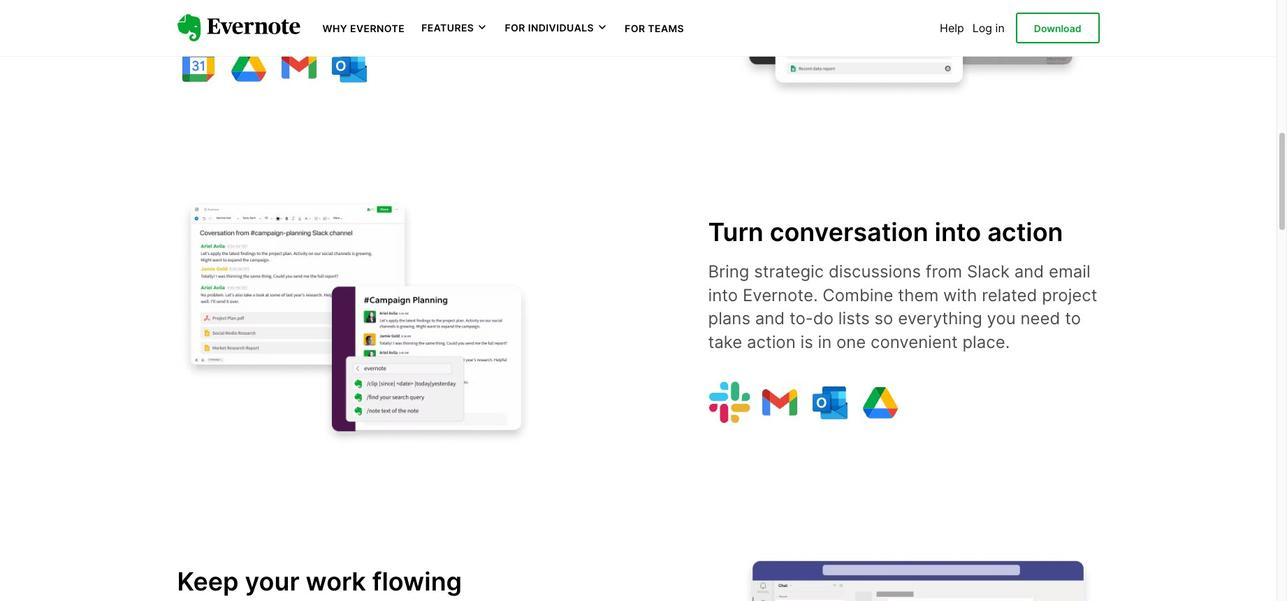 Task type: locate. For each thing, give the bounding box(es) containing it.
gmail logo image
[[278, 45, 320, 86], [759, 382, 801, 424]]

help
[[940, 21, 965, 35]]

into
[[935, 217, 982, 248], [709, 285, 738, 305]]

turn conversation into action
[[709, 217, 1064, 248]]

place.
[[963, 332, 1010, 352]]

action inside bring strategic discussions from slack and email into evernote. combine them with related project plans and to-do lists so everything you need to take action is in one convenient place.
[[747, 332, 796, 352]]

do
[[814, 308, 834, 329]]

outlook logo image
[[328, 45, 370, 86], [809, 382, 851, 424]]

combine
[[823, 285, 894, 305]]

discussions
[[829, 261, 922, 282]]

with
[[944, 285, 978, 305]]

related
[[982, 285, 1038, 305]]

1 vertical spatial in
[[818, 332, 832, 352]]

1 horizontal spatial gmail logo image
[[759, 382, 801, 424]]

and down evernote.
[[756, 308, 785, 329]]

google drive logo image down "evernote logo"
[[228, 45, 270, 86]]

for for for individuals
[[505, 22, 526, 34]]

why evernote
[[323, 22, 405, 34]]

everything
[[899, 308, 983, 329]]

google drive logo image
[[228, 45, 270, 86], [860, 382, 902, 424]]

features button
[[422, 21, 488, 35]]

and
[[1015, 261, 1045, 282], [756, 308, 785, 329]]

into down bring
[[709, 285, 738, 305]]

google calendar logo image
[[177, 45, 219, 86]]

download
[[1035, 22, 1082, 34]]

1 vertical spatial google drive logo image
[[860, 382, 902, 424]]

1 horizontal spatial into
[[935, 217, 982, 248]]

into inside bring strategic discussions from slack and email into evernote. combine them with related project plans and to-do lists so everything you need to take action is in one convenient place.
[[709, 285, 738, 305]]

1 vertical spatial gmail logo image
[[759, 382, 801, 424]]

in right log
[[996, 21, 1005, 35]]

in right is at the bottom of the page
[[818, 332, 832, 352]]

flowing
[[372, 566, 462, 597]]

1 horizontal spatial in
[[996, 21, 1005, 35]]

in inside bring strategic discussions from slack and email into evernote. combine them with related project plans and to-do lists so everything you need to take action is in one convenient place.
[[818, 332, 832, 352]]

0 vertical spatial and
[[1015, 261, 1045, 282]]

you
[[988, 308, 1016, 329]]

action up slack
[[988, 217, 1064, 248]]

for left individuals
[[505, 22, 526, 34]]

1 vertical spatial action
[[747, 332, 796, 352]]

evernote integrations image
[[737, 541, 1100, 601]]

0 horizontal spatial in
[[818, 332, 832, 352]]

1 vertical spatial into
[[709, 285, 738, 305]]

strategic
[[755, 261, 824, 282]]

0 vertical spatial in
[[996, 21, 1005, 35]]

0 horizontal spatial for
[[505, 22, 526, 34]]

for inside button
[[505, 22, 526, 34]]

email
[[1049, 261, 1091, 282]]

lists
[[839, 308, 870, 329]]

google drive logo image down one
[[860, 382, 902, 424]]

outlook logo image down why
[[328, 45, 370, 86]]

slack
[[968, 261, 1010, 282]]

for
[[505, 22, 526, 34], [625, 22, 646, 34]]

log
[[973, 21, 993, 35]]

integrations evernote image
[[177, 192, 541, 451]]

1 horizontal spatial outlook logo image
[[809, 382, 851, 424]]

1 horizontal spatial action
[[988, 217, 1064, 248]]

action
[[988, 217, 1064, 248], [747, 332, 796, 352]]

for teams link
[[625, 21, 685, 35]]

in
[[996, 21, 1005, 35], [818, 332, 832, 352]]

0 horizontal spatial google drive logo image
[[228, 45, 270, 86]]

log in
[[973, 21, 1005, 35]]

1 vertical spatial and
[[756, 308, 785, 329]]

0 horizontal spatial action
[[747, 332, 796, 352]]

work
[[306, 566, 366, 597]]

0 horizontal spatial gmail logo image
[[278, 45, 320, 86]]

turn
[[709, 217, 764, 248]]

0 horizontal spatial into
[[709, 285, 738, 305]]

1 horizontal spatial for
[[625, 22, 646, 34]]

evernote
[[350, 22, 405, 34]]

into up from
[[935, 217, 982, 248]]

action left is at the bottom of the page
[[747, 332, 796, 352]]

slack logo image
[[709, 382, 751, 424]]

0 vertical spatial gmail logo image
[[278, 45, 320, 86]]

why evernote link
[[323, 21, 405, 35]]

for left teams
[[625, 22, 646, 34]]

outlook logo image down one
[[809, 382, 851, 424]]

and up "related"
[[1015, 261, 1045, 282]]

0 vertical spatial google drive logo image
[[228, 45, 270, 86]]

0 vertical spatial into
[[935, 217, 982, 248]]

0 horizontal spatial outlook logo image
[[328, 45, 370, 86]]

teams
[[648, 22, 685, 34]]

bring strategic discussions from slack and email into evernote. combine them with related project plans and to-do lists so everything you need to take action is in one convenient place.
[[709, 261, 1098, 352]]



Task type: describe. For each thing, give the bounding box(es) containing it.
evernote.
[[743, 285, 818, 305]]

your
[[245, 566, 300, 597]]

1 horizontal spatial google drive logo image
[[860, 382, 902, 424]]

log in link
[[973, 21, 1005, 35]]

to-
[[790, 308, 814, 329]]

for individuals button
[[505, 21, 608, 35]]

0 horizontal spatial and
[[756, 308, 785, 329]]

take
[[709, 332, 743, 352]]

1 horizontal spatial and
[[1015, 261, 1045, 282]]

so
[[875, 308, 894, 329]]

to
[[1066, 308, 1082, 329]]

for individuals
[[505, 22, 594, 34]]

0 vertical spatial outlook logo image
[[328, 45, 370, 86]]

keep your work flowing
[[177, 566, 462, 597]]

is
[[801, 332, 814, 352]]

for for for teams
[[625, 22, 646, 34]]

download link
[[1016, 12, 1100, 43]]

from
[[926, 261, 963, 282]]

evernote logo image
[[177, 14, 300, 42]]

need
[[1021, 308, 1061, 329]]

1 vertical spatial outlook logo image
[[809, 382, 851, 424]]

features
[[422, 22, 474, 34]]

evernote integrations image
[[737, 0, 1100, 102]]

individuals
[[528, 22, 594, 34]]

convenient
[[871, 332, 958, 352]]

conversation
[[770, 217, 929, 248]]

0 vertical spatial action
[[988, 217, 1064, 248]]

one
[[837, 332, 866, 352]]

them
[[899, 285, 939, 305]]

project
[[1043, 285, 1098, 305]]

why
[[323, 22, 348, 34]]

bring
[[709, 261, 750, 282]]

for teams
[[625, 22, 685, 34]]

plans
[[709, 308, 751, 329]]

keep
[[177, 566, 239, 597]]

help link
[[940, 21, 965, 35]]



Task type: vqa. For each thing, say whether or not it's contained in the screenshot.
left "LEARN"
no



